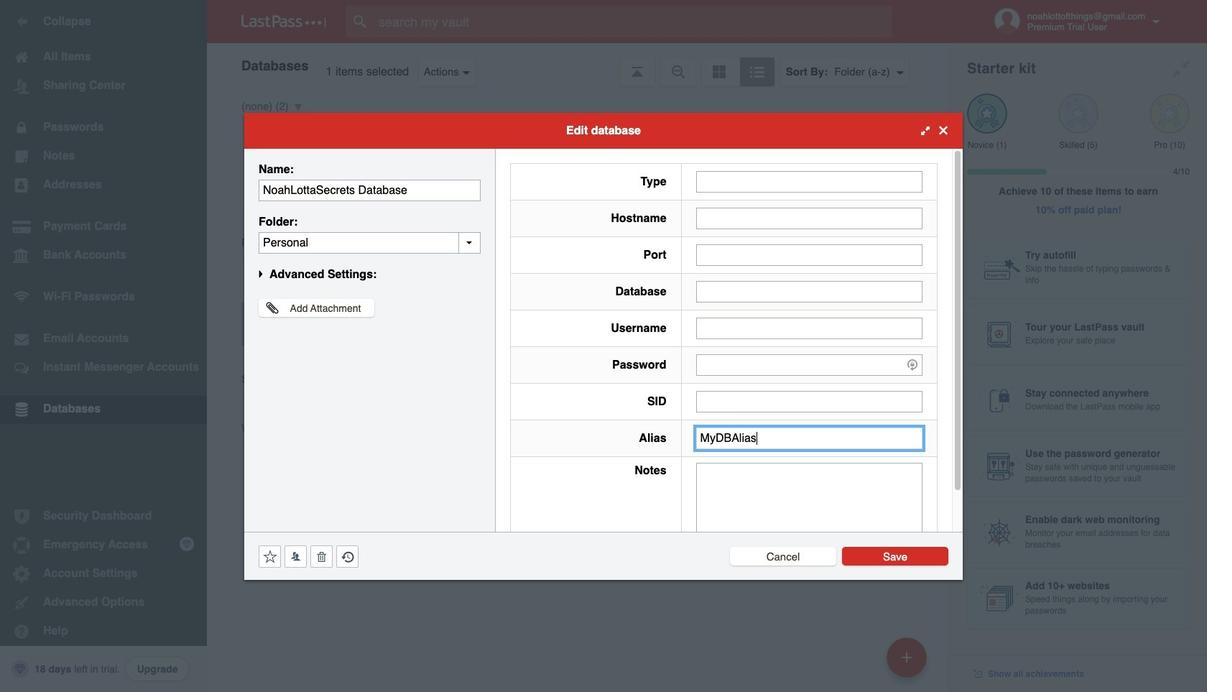 Task type: locate. For each thing, give the bounding box(es) containing it.
dialog
[[244, 112, 963, 580]]

None text field
[[696, 244, 923, 266], [696, 281, 923, 302], [696, 244, 923, 266], [696, 281, 923, 302]]

None password field
[[696, 354, 923, 376]]

vault options navigation
[[207, 43, 950, 86]]

None text field
[[696, 171, 923, 192], [259, 179, 481, 201], [696, 207, 923, 229], [259, 232, 481, 253], [696, 317, 923, 339], [696, 391, 923, 412], [696, 427, 923, 449], [696, 463, 923, 552], [696, 171, 923, 192], [259, 179, 481, 201], [696, 207, 923, 229], [259, 232, 481, 253], [696, 317, 923, 339], [696, 391, 923, 412], [696, 427, 923, 449], [696, 463, 923, 552]]



Task type: vqa. For each thing, say whether or not it's contained in the screenshot.
New Item element
no



Task type: describe. For each thing, give the bounding box(es) containing it.
new item navigation
[[882, 633, 936, 692]]

Search search field
[[346, 6, 921, 37]]

new item image
[[902, 652, 912, 662]]

main navigation navigation
[[0, 0, 207, 692]]

search my vault text field
[[346, 6, 921, 37]]

lastpass image
[[241, 15, 326, 28]]



